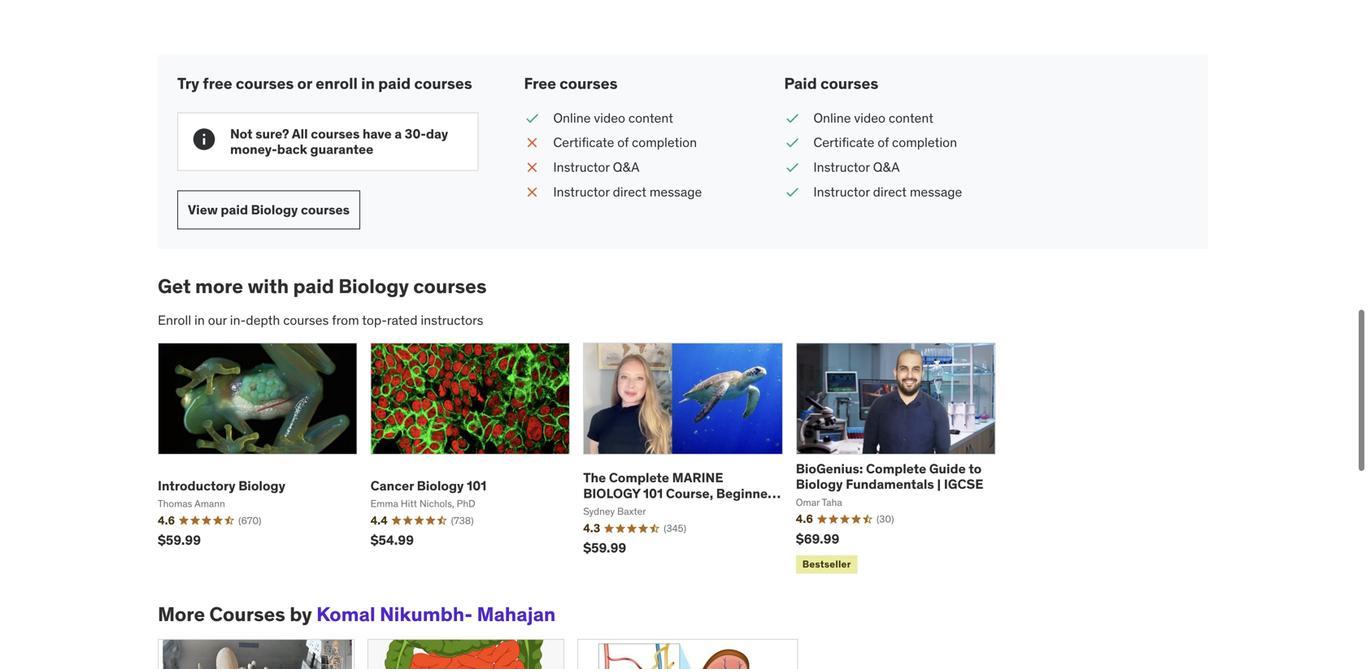Task type: describe. For each thing, give the bounding box(es) containing it.
courses down the get more with paid biology courses
[[283, 312, 329, 329]]

not
[[230, 125, 252, 142]]

komal nikumbh- mahajan link
[[316, 603, 556, 627]]

courses up day
[[414, 74, 472, 93]]

rated
[[387, 312, 418, 329]]

enroll
[[316, 74, 358, 93]]

content for paid courses
[[889, 110, 933, 126]]

all
[[292, 125, 308, 142]]

biology right introductory
[[238, 478, 285, 495]]

depth
[[246, 312, 280, 329]]

certificate of completion for paid courses
[[813, 134, 957, 151]]

view
[[188, 202, 218, 218]]

video for free courses
[[594, 110, 625, 126]]

the complete marine biology 101 course, beginner to advanced
[[583, 470, 772, 518]]

0 horizontal spatial in
[[194, 312, 205, 329]]

complete for fundamentals
[[866, 461, 926, 478]]

courses right free
[[560, 74, 618, 93]]

101 inside the complete marine biology 101 course, beginner to advanced
[[643, 486, 663, 502]]

free
[[524, 74, 556, 93]]

have
[[363, 125, 392, 142]]

guarantee
[[310, 141, 373, 158]]

get
[[158, 275, 191, 299]]

online for free
[[553, 110, 591, 126]]

view paid biology courses link
[[177, 191, 360, 230]]

paid courses
[[784, 74, 878, 93]]

more courses by komal nikumbh- mahajan
[[158, 603, 556, 627]]

instructor direct message for paid courses
[[813, 184, 962, 200]]

course,
[[666, 486, 713, 502]]

certificate for paid
[[813, 134, 874, 151]]

direct for paid courses
[[873, 184, 907, 200]]

|
[[937, 477, 941, 493]]

cancer
[[370, 478, 414, 495]]

beginner
[[716, 486, 772, 502]]

biology
[[583, 486, 640, 502]]

biology right cancer
[[417, 478, 464, 495]]

marine
[[672, 470, 723, 487]]

completion for paid courses
[[892, 134, 957, 151]]

instructor q&a for paid courses
[[813, 159, 900, 176]]

introductory biology link
[[158, 478, 285, 495]]

complete for course,
[[609, 470, 669, 487]]

free courses
[[524, 74, 618, 93]]

fundamentals
[[846, 477, 934, 493]]

message for free courses
[[650, 184, 702, 200]]

introductory biology
[[158, 478, 285, 495]]

of for paid courses
[[878, 134, 889, 151]]

with
[[248, 275, 289, 299]]

view paid biology courses
[[188, 202, 350, 218]]

back
[[277, 141, 307, 158]]

q&a for free courses
[[613, 159, 640, 176]]

instructors
[[421, 312, 483, 329]]

to inside the complete marine biology 101 course, beginner to advanced
[[583, 501, 596, 518]]

0 horizontal spatial 101
[[467, 478, 487, 495]]

courses up instructors
[[413, 275, 487, 299]]



Task type: locate. For each thing, give the bounding box(es) containing it.
1 of from the left
[[617, 134, 629, 151]]

get more with paid biology courses
[[158, 275, 487, 299]]

0 horizontal spatial complete
[[609, 470, 669, 487]]

2 completion from the left
[[892, 134, 957, 151]]

courses
[[209, 603, 285, 627]]

1 vertical spatial to
[[583, 501, 596, 518]]

to right guide
[[969, 461, 982, 478]]

the
[[583, 470, 606, 487]]

introductory
[[158, 478, 236, 495]]

complete inside biogenius: complete guide to biology fundamentals | igcse
[[866, 461, 926, 478]]

0 horizontal spatial direct
[[613, 184, 646, 200]]

sure?
[[255, 125, 289, 142]]

biology up top-
[[338, 275, 409, 299]]

courses left or
[[236, 74, 294, 93]]

of down free courses
[[617, 134, 629, 151]]

complete left |
[[866, 461, 926, 478]]

1 q&a from the left
[[613, 159, 640, 176]]

1 vertical spatial paid
[[221, 202, 248, 218]]

try free courses or enroll in paid courses
[[177, 74, 472, 93]]

0 horizontal spatial content
[[628, 110, 673, 126]]

1 horizontal spatial to
[[969, 461, 982, 478]]

online down paid courses
[[813, 110, 851, 126]]

small image
[[524, 109, 540, 127], [524, 159, 540, 177], [524, 183, 540, 202], [784, 183, 800, 202]]

direct for free courses
[[613, 184, 646, 200]]

biogenius:
[[796, 461, 863, 478]]

1 horizontal spatial 101
[[643, 486, 663, 502]]

paid
[[378, 74, 411, 93], [221, 202, 248, 218], [293, 275, 334, 299]]

2 message from the left
[[910, 184, 962, 200]]

2 q&a from the left
[[873, 159, 900, 176]]

or
[[297, 74, 312, 93]]

in left our
[[194, 312, 205, 329]]

2 instructor q&a from the left
[[813, 159, 900, 176]]

komal
[[316, 603, 375, 627]]

1 message from the left
[[650, 184, 702, 200]]

message
[[650, 184, 702, 200], [910, 184, 962, 200]]

1 vertical spatial in
[[194, 312, 205, 329]]

online
[[553, 110, 591, 126], [813, 110, 851, 126]]

1 direct from the left
[[613, 184, 646, 200]]

1 horizontal spatial online
[[813, 110, 851, 126]]

courses down guarantee
[[301, 202, 350, 218]]

0 horizontal spatial message
[[650, 184, 702, 200]]

q&a
[[613, 159, 640, 176], [873, 159, 900, 176]]

cancer biology 101 link
[[370, 478, 487, 495]]

the complete marine biology 101 course, beginner to advanced link
[[583, 470, 781, 518]]

biology down back
[[251, 202, 298, 218]]

a
[[395, 125, 402, 142]]

0 horizontal spatial certificate of completion
[[553, 134, 697, 151]]

0 horizontal spatial video
[[594, 110, 625, 126]]

completion
[[632, 134, 697, 151], [892, 134, 957, 151]]

0 horizontal spatial instructor q&a
[[553, 159, 640, 176]]

igcse
[[944, 477, 983, 493]]

try
[[177, 74, 199, 93]]

1 horizontal spatial completion
[[892, 134, 957, 151]]

instructor
[[553, 159, 610, 176], [813, 159, 870, 176], [553, 184, 610, 200], [813, 184, 870, 200]]

courses
[[236, 74, 294, 93], [414, 74, 472, 93], [560, 74, 618, 93], [820, 74, 878, 93], [311, 125, 360, 142], [301, 202, 350, 218], [413, 275, 487, 299], [283, 312, 329, 329]]

2 instructor direct message from the left
[[813, 184, 962, 200]]

free
[[203, 74, 232, 93]]

certificate of completion for free courses
[[553, 134, 697, 151]]

1 certificate of completion from the left
[[553, 134, 697, 151]]

0 vertical spatial to
[[969, 461, 982, 478]]

0 horizontal spatial online video content
[[553, 110, 673, 126]]

of
[[617, 134, 629, 151], [878, 134, 889, 151]]

biology
[[251, 202, 298, 218], [338, 275, 409, 299], [796, 477, 843, 493], [238, 478, 285, 495], [417, 478, 464, 495]]

certificate down paid courses
[[813, 134, 874, 151]]

small image
[[784, 109, 800, 127], [524, 134, 540, 152], [784, 134, 800, 152], [784, 159, 800, 177]]

top-
[[362, 312, 387, 329]]

of down paid courses
[[878, 134, 889, 151]]

1 horizontal spatial certificate of completion
[[813, 134, 957, 151]]

1 horizontal spatial certificate
[[813, 134, 874, 151]]

2 online video content from the left
[[813, 110, 933, 126]]

from
[[332, 312, 359, 329]]

complete up advanced
[[609, 470, 669, 487]]

certificate of completion down paid courses
[[813, 134, 957, 151]]

1 completion from the left
[[632, 134, 697, 151]]

2 direct from the left
[[873, 184, 907, 200]]

1 instructor direct message from the left
[[553, 184, 702, 200]]

to inside biogenius: complete guide to biology fundamentals | igcse
[[969, 461, 982, 478]]

online down free courses
[[553, 110, 591, 126]]

courses right all
[[311, 125, 360, 142]]

paid
[[784, 74, 817, 93]]

video for paid courses
[[854, 110, 885, 126]]

2 horizontal spatial paid
[[378, 74, 411, 93]]

online video content for paid courses
[[813, 110, 933, 126]]

2 certificate of completion from the left
[[813, 134, 957, 151]]

not sure? all courses have a 30-day money-back guarantee
[[230, 125, 448, 158]]

q&a for paid courses
[[873, 159, 900, 176]]

message for paid courses
[[910, 184, 962, 200]]

complete inside the complete marine biology 101 course, beginner to advanced
[[609, 470, 669, 487]]

video down free courses
[[594, 110, 625, 126]]

in right enroll
[[361, 74, 375, 93]]

1 horizontal spatial instructor direct message
[[813, 184, 962, 200]]

101
[[467, 478, 487, 495], [643, 486, 663, 502]]

online for paid
[[813, 110, 851, 126]]

our
[[208, 312, 227, 329]]

enroll in our in-depth courses from top-rated instructors
[[158, 312, 483, 329]]

2 content from the left
[[889, 110, 933, 126]]

certificate for free
[[553, 134, 614, 151]]

0 horizontal spatial instructor direct message
[[553, 184, 702, 200]]

courses inside view paid biology courses link
[[301, 202, 350, 218]]

1 horizontal spatial direct
[[873, 184, 907, 200]]

enroll
[[158, 312, 191, 329]]

of for free courses
[[617, 134, 629, 151]]

1 horizontal spatial instructor q&a
[[813, 159, 900, 176]]

by
[[290, 603, 312, 627]]

certificate
[[553, 134, 614, 151], [813, 134, 874, 151]]

online video content down paid courses
[[813, 110, 933, 126]]

0 horizontal spatial paid
[[221, 202, 248, 218]]

paid up a
[[378, 74, 411, 93]]

courses inside not sure? all courses have a 30-day money-back guarantee
[[311, 125, 360, 142]]

video down paid courses
[[854, 110, 885, 126]]

instructor direct message for free courses
[[553, 184, 702, 200]]

0 horizontal spatial completion
[[632, 134, 697, 151]]

video
[[594, 110, 625, 126], [854, 110, 885, 126]]

2 vertical spatial paid
[[293, 275, 334, 299]]

online video content
[[553, 110, 673, 126], [813, 110, 933, 126]]

advanced
[[599, 501, 660, 518]]

day
[[426, 125, 448, 142]]

1 horizontal spatial online video content
[[813, 110, 933, 126]]

biology inside biogenius: complete guide to biology fundamentals | igcse
[[796, 477, 843, 493]]

certificate of completion
[[553, 134, 697, 151], [813, 134, 957, 151]]

certificate of completion down free courses
[[553, 134, 697, 151]]

1 horizontal spatial content
[[889, 110, 933, 126]]

1 horizontal spatial in
[[361, 74, 375, 93]]

completion for free courses
[[632, 134, 697, 151]]

1 video from the left
[[594, 110, 625, 126]]

in
[[361, 74, 375, 93], [194, 312, 205, 329]]

2 online from the left
[[813, 110, 851, 126]]

0 horizontal spatial of
[[617, 134, 629, 151]]

2 of from the left
[[878, 134, 889, 151]]

instructor direct message
[[553, 184, 702, 200], [813, 184, 962, 200]]

biogenius: complete guide to biology fundamentals | igcse link
[[796, 461, 983, 493]]

1 horizontal spatial paid
[[293, 275, 334, 299]]

biogenius: complete guide to biology fundamentals | igcse
[[796, 461, 983, 493]]

courses right paid
[[820, 74, 878, 93]]

more
[[158, 603, 205, 627]]

1 horizontal spatial message
[[910, 184, 962, 200]]

certificate down free courses
[[553, 134, 614, 151]]

30-
[[405, 125, 426, 142]]

instructor q&a for free courses
[[553, 159, 640, 176]]

0 horizontal spatial online
[[553, 110, 591, 126]]

in-
[[230, 312, 246, 329]]

0 horizontal spatial to
[[583, 501, 596, 518]]

0 vertical spatial paid
[[378, 74, 411, 93]]

online video content down free courses
[[553, 110, 673, 126]]

0 horizontal spatial certificate
[[553, 134, 614, 151]]

online video content for free courses
[[553, 110, 673, 126]]

content for free courses
[[628, 110, 673, 126]]

more
[[195, 275, 243, 299]]

to
[[969, 461, 982, 478], [583, 501, 596, 518]]

1 online from the left
[[553, 110, 591, 126]]

biology left the fundamentals
[[796, 477, 843, 493]]

guide
[[929, 461, 966, 478]]

1 horizontal spatial q&a
[[873, 159, 900, 176]]

1 horizontal spatial complete
[[866, 461, 926, 478]]

to down 'the'
[[583, 501, 596, 518]]

0 horizontal spatial q&a
[[613, 159, 640, 176]]

1 certificate from the left
[[553, 134, 614, 151]]

content
[[628, 110, 673, 126], [889, 110, 933, 126]]

instructor q&a
[[553, 159, 640, 176], [813, 159, 900, 176]]

paid up enroll in our in-depth courses from top-rated instructors
[[293, 275, 334, 299]]

2 certificate from the left
[[813, 134, 874, 151]]

nikumbh-
[[380, 603, 473, 627]]

1 content from the left
[[628, 110, 673, 126]]

cancer biology 101
[[370, 478, 487, 495]]

money-
[[230, 141, 277, 158]]

1 horizontal spatial of
[[878, 134, 889, 151]]

1 horizontal spatial video
[[854, 110, 885, 126]]

0 vertical spatial in
[[361, 74, 375, 93]]

complete
[[866, 461, 926, 478], [609, 470, 669, 487]]

direct
[[613, 184, 646, 200], [873, 184, 907, 200]]

paid right view
[[221, 202, 248, 218]]

1 online video content from the left
[[553, 110, 673, 126]]

2 video from the left
[[854, 110, 885, 126]]

mahajan
[[477, 603, 556, 627]]

1 instructor q&a from the left
[[553, 159, 640, 176]]



Task type: vqa. For each thing, say whether or not it's contained in the screenshot.
the right Content
yes



